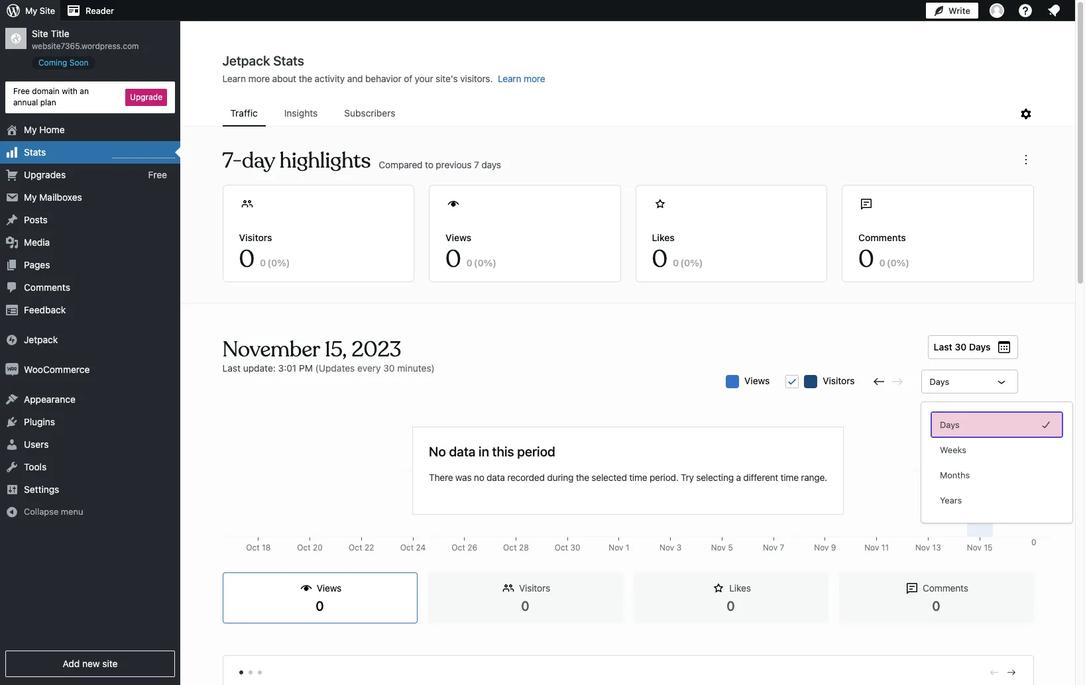 Task type: describe. For each thing, give the bounding box(es) containing it.
insights link
[[276, 101, 326, 125]]

11
[[882, 543, 889, 553]]

feedback link
[[0, 299, 180, 321]]

nov for nov 1
[[609, 543, 624, 553]]

1 horizontal spatial 7
[[780, 543, 784, 553]]

subscribers
[[344, 107, 395, 119]]

soon
[[69, 58, 89, 68]]

comments for comments
[[24, 281, 70, 293]]

( for comments 0 0 ( 0 %)
[[887, 257, 891, 268]]

my mailboxes
[[24, 191, 82, 203]]

views for views 0 0 ( 0 %)
[[445, 232, 472, 243]]

2023
[[352, 336, 401, 363]]

0 inside likes 0
[[727, 598, 735, 614]]

oct for oct 24
[[400, 543, 414, 553]]

pm
[[299, 363, 313, 374]]

oct 18
[[246, 543, 271, 553]]

no data in this period
[[429, 444, 555, 459]]

oct 28
[[503, 543, 529, 553]]

22
[[365, 543, 374, 553]]

site
[[102, 658, 118, 670]]

oct 20
[[297, 543, 323, 553]]

%) for views 0 0 ( 0 %)
[[484, 257, 497, 268]]

coming
[[38, 58, 67, 68]]

previous
[[436, 159, 472, 170]]

5
[[728, 543, 733, 553]]

last 30 days
[[934, 341, 991, 353]]

site inside site title website7365.wordpress.com coming soon
[[32, 28, 48, 39]]

media
[[24, 236, 50, 248]]

0 inside 100,000 2 0
[[1031, 538, 1036, 548]]

7-day highlights
[[222, 147, 371, 174]]

img image for jetpack
[[5, 333, 19, 346]]

plugins
[[24, 416, 55, 427]]

comments link
[[0, 276, 180, 299]]

last 30 days button
[[928, 335, 1018, 359]]

collapse
[[24, 506, 59, 517]]

nov for nov 15
[[967, 543, 982, 553]]

visitors.
[[460, 73, 493, 84]]

1
[[626, 543, 629, 553]]

free domain with an annual plan
[[13, 86, 89, 107]]

jetpack link
[[0, 329, 180, 351]]

my for my mailboxes
[[24, 191, 37, 203]]

no
[[429, 444, 446, 459]]

last inside november 15, 2023 last update: 3:01 pm (updates every 30 minutes)
[[222, 363, 241, 374]]

posts link
[[0, 209, 180, 231]]

help image
[[1018, 3, 1033, 19]]

appearance link
[[0, 388, 180, 411]]

days button
[[921, 370, 1018, 394]]

visitors 0 0 ( 0 %)
[[239, 232, 290, 274]]

manage your notifications image
[[1046, 3, 1062, 19]]

pager controls element
[[223, 656, 1033, 685]]

visitors 0
[[519, 583, 550, 614]]

100,000 2 0
[[1006, 405, 1036, 548]]

(updates
[[315, 363, 355, 374]]

months
[[940, 470, 970, 481]]

update:
[[243, 363, 276, 374]]

reader link
[[60, 0, 119, 21]]

minutes)
[[397, 363, 435, 374]]

nov 15
[[967, 543, 993, 553]]

stats link
[[0, 141, 180, 163]]

option group containing days
[[932, 413, 1062, 512]]

1 time from the left
[[629, 472, 647, 483]]

plugins link
[[0, 411, 180, 433]]

november
[[222, 336, 320, 363]]

days for days dropdown button
[[930, 377, 949, 387]]

30 for last
[[955, 341, 967, 353]]

oct for oct 22
[[349, 543, 362, 553]]

15,
[[325, 336, 347, 363]]

and
[[347, 73, 363, 84]]

( for likes 0 0 ( 0 %)
[[680, 257, 684, 268]]

the inside jetpack stats learn more about the activity and behavior of your site's visitors. learn more
[[299, 73, 312, 84]]

next image
[[1005, 667, 1017, 679]]

24
[[416, 543, 426, 553]]

( for visitors 0 0 ( 0 %)
[[267, 257, 271, 268]]

oct for oct 26
[[452, 543, 465, 553]]

annual plan
[[13, 97, 56, 107]]

nov for nov 9
[[814, 543, 829, 553]]

subscribers link
[[336, 101, 403, 125]]

my profile image
[[990, 3, 1004, 18]]

was
[[455, 472, 472, 483]]

my home
[[24, 124, 65, 135]]

views for views 0
[[317, 583, 342, 594]]

no
[[474, 472, 484, 483]]

Months button
[[932, 463, 1062, 487]]

my mailboxes link
[[0, 186, 180, 209]]

selected
[[592, 472, 627, 483]]

pages
[[24, 259, 50, 270]]

write link
[[926, 0, 978, 21]]

my site
[[25, 5, 55, 16]]

menu
[[61, 506, 83, 517]]

there
[[429, 472, 453, 483]]

oct for oct 30
[[555, 543, 568, 553]]

comments 0 0 ( 0 %)
[[858, 232, 910, 274]]

comments for comments 0 0 ( 0 %)
[[858, 232, 906, 243]]

%) for comments 0 0 ( 0 %)
[[897, 257, 910, 268]]

stats
[[24, 146, 46, 157]]

compared
[[379, 159, 423, 170]]

comments for comments 0
[[923, 583, 968, 594]]

views 0
[[316, 583, 342, 614]]

my home link
[[0, 118, 180, 141]]

nov 3
[[660, 543, 682, 553]]

likes for likes 0
[[729, 583, 751, 594]]

about
[[272, 73, 296, 84]]

mailboxes
[[39, 191, 82, 203]]

collapse menu link
[[0, 501, 180, 523]]

tools link
[[0, 456, 180, 478]]

my for my site
[[25, 5, 37, 16]]

users
[[24, 439, 49, 450]]

try
[[681, 472, 694, 483]]

jetpack
[[24, 334, 58, 345]]

upgrade button
[[125, 89, 167, 106]]

none checkbox inside jetpack stats main content
[[786, 375, 799, 388]]



Task type: vqa. For each thing, say whether or not it's contained in the screenshot.
Time
yes



Task type: locate. For each thing, give the bounding box(es) containing it.
site title website7365.wordpress.com coming soon
[[32, 28, 139, 68]]

insights
[[284, 107, 318, 119]]

last
[[934, 341, 953, 353], [222, 363, 241, 374]]

views 0 0 ( 0 %)
[[445, 232, 497, 274]]

last up days dropdown button
[[934, 341, 953, 353]]

visitors for visitors
[[823, 375, 855, 386]]

0 vertical spatial 30
[[955, 341, 967, 353]]

img image inside woocommerce link
[[5, 363, 19, 376]]

data
[[449, 444, 476, 459], [487, 472, 505, 483]]

days up days dropdown button
[[969, 341, 991, 353]]

img image
[[5, 333, 19, 346], [5, 363, 19, 376]]

0 horizontal spatial likes
[[652, 232, 675, 243]]

of
[[404, 73, 412, 84]]

0 inside comments 0
[[932, 598, 940, 614]]

2 nov from the left
[[660, 543, 674, 553]]

1 vertical spatial comments
[[24, 281, 70, 293]]

5 oct from the left
[[452, 543, 465, 553]]

nov left 3
[[660, 543, 674, 553]]

img image inside jetpack link
[[5, 333, 19, 346]]

2 100,000 from the top
[[1006, 543, 1036, 553]]

data left in
[[449, 444, 476, 459]]

feedback
[[24, 304, 66, 315]]

0 vertical spatial site
[[40, 5, 55, 16]]

pages link
[[0, 254, 180, 276]]

views inside views 0 0 ( 0 %)
[[445, 232, 472, 243]]

1 100,000 from the top
[[1006, 405, 1036, 415]]

1 vertical spatial 30
[[383, 363, 395, 374]]

my for my home
[[24, 124, 37, 135]]

1 %) from the left
[[277, 257, 290, 268]]

3 nov from the left
[[711, 543, 726, 553]]

the
[[299, 73, 312, 84], [576, 472, 589, 483]]

None checkbox
[[786, 375, 799, 388]]

option group
[[932, 413, 1062, 512]]

website7365.wordpress.com
[[32, 41, 139, 51]]

%) inside likes 0 0 ( 0 %)
[[690, 257, 703, 268]]

my up the posts
[[24, 191, 37, 203]]

days down last 30 days
[[930, 377, 949, 387]]

7-
[[222, 147, 242, 174]]

1 vertical spatial data
[[487, 472, 505, 483]]

0 horizontal spatial time
[[629, 472, 647, 483]]

oct
[[246, 543, 260, 553], [297, 543, 311, 553], [349, 543, 362, 553], [400, 543, 414, 553], [452, 543, 465, 553], [503, 543, 517, 553], [555, 543, 568, 553]]

1 vertical spatial 100,000
[[1006, 543, 1036, 553]]

1 vertical spatial 7
[[780, 543, 784, 553]]

0 horizontal spatial visitors
[[239, 232, 272, 243]]

%) for visitors 0 0 ( 0 %)
[[277, 257, 290, 268]]

weeks
[[940, 445, 967, 455]]

free inside the free domain with an annual plan
[[13, 86, 30, 96]]

compared to previous 7 days
[[379, 159, 501, 170]]

site up title
[[40, 5, 55, 16]]

days up weeks at the bottom right
[[940, 420, 960, 430]]

woocommerce
[[24, 364, 90, 375]]

( inside comments 0 0 ( 0 %)
[[887, 257, 891, 268]]

menu
[[222, 101, 1018, 127]]

traffic
[[230, 107, 258, 119]]

0 vertical spatial last
[[934, 341, 953, 353]]

upgrade
[[130, 92, 162, 102]]

views for views
[[745, 375, 770, 386]]

nov left 9
[[814, 543, 829, 553]]

oct 30
[[555, 543, 580, 553]]

6 nov from the left
[[865, 543, 879, 553]]

add new site link
[[5, 651, 175, 678]]

0 horizontal spatial views
[[317, 583, 342, 594]]

during
[[547, 472, 574, 483]]

1 horizontal spatial free
[[148, 169, 167, 180]]

nov for nov 11
[[865, 543, 879, 553]]

last inside the last 30 days button
[[934, 341, 953, 353]]

Weeks button
[[932, 438, 1062, 462]]

with
[[62, 86, 77, 96]]

0 horizontal spatial the
[[299, 73, 312, 84]]

( for views 0 0 ( 0 %)
[[474, 257, 478, 268]]

7 nov from the left
[[915, 543, 930, 553]]

30 for oct
[[570, 543, 580, 553]]

my left reader 'link'
[[25, 5, 37, 16]]

100,000 for 100,000
[[1006, 543, 1036, 553]]

domain
[[32, 86, 60, 96]]

likes 0
[[727, 583, 751, 614]]

oct 26
[[452, 543, 477, 553]]

13
[[932, 543, 941, 553]]

4 %) from the left
[[897, 257, 910, 268]]

1 vertical spatial last
[[222, 363, 241, 374]]

1 horizontal spatial 30
[[570, 543, 580, 553]]

1 vertical spatial days
[[930, 377, 949, 387]]

different
[[743, 472, 778, 483]]

1 vertical spatial views
[[745, 375, 770, 386]]

oct for oct 20
[[297, 543, 311, 553]]

1 nov from the left
[[609, 543, 624, 553]]

free for free domain with an annual plan
[[13, 86, 30, 96]]

oct left '18'
[[246, 543, 260, 553]]

0 horizontal spatial comments
[[24, 281, 70, 293]]

2 %) from the left
[[484, 257, 497, 268]]

nov right the 5
[[763, 543, 778, 553]]

nov for nov 7
[[763, 543, 778, 553]]

woocommerce link
[[0, 358, 180, 381]]

1 horizontal spatial last
[[934, 341, 953, 353]]

the right 'during'
[[576, 472, 589, 483]]

likes inside likes 0
[[729, 583, 751, 594]]

users link
[[0, 433, 180, 456]]

oct for oct 18
[[246, 543, 260, 553]]

0 vertical spatial free
[[13, 86, 30, 96]]

%)
[[277, 257, 290, 268], [484, 257, 497, 268], [690, 257, 703, 268], [897, 257, 910, 268]]

jetpack stats learn more about the activity and behavior of your site's visitors. learn more
[[222, 53, 545, 84]]

title
[[51, 28, 69, 39]]

100,000 right 15
[[1006, 543, 1036, 553]]

likes 0 0 ( 0 %)
[[652, 232, 703, 274]]

1 horizontal spatial the
[[576, 472, 589, 483]]

2 horizontal spatial visitors
[[823, 375, 855, 386]]

nov 9
[[814, 543, 836, 553]]

1 horizontal spatial likes
[[729, 583, 751, 594]]

tools
[[24, 461, 47, 472]]

oct left 20
[[297, 543, 311, 553]]

menu containing traffic
[[222, 101, 1018, 127]]

1 vertical spatial the
[[576, 472, 589, 483]]

range.
[[801, 472, 827, 483]]

%) inside comments 0 0 ( 0 %)
[[897, 257, 910, 268]]

1 vertical spatial my
[[24, 124, 37, 135]]

4 nov from the left
[[763, 543, 778, 553]]

comments
[[858, 232, 906, 243], [24, 281, 70, 293], [923, 583, 968, 594]]

0 horizontal spatial 7
[[474, 159, 479, 170]]

site
[[40, 5, 55, 16], [32, 28, 48, 39]]

0 vertical spatial 7
[[474, 159, 479, 170]]

2 horizontal spatial 30
[[955, 341, 967, 353]]

likes for likes 0 0 ( 0 %)
[[652, 232, 675, 243]]

jetpack stats
[[222, 53, 304, 68]]

100,000 for 100,000 2 0
[[1006, 405, 1036, 415]]

3 oct from the left
[[349, 543, 362, 553]]

0 vertical spatial img image
[[5, 333, 19, 346]]

1 horizontal spatial data
[[487, 472, 505, 483]]

comments inside comments link
[[24, 281, 70, 293]]

nov for nov 13
[[915, 543, 930, 553]]

0 vertical spatial 100,000
[[1006, 405, 1036, 415]]

period.
[[650, 472, 679, 483]]

nov 5
[[711, 543, 733, 553]]

0 vertical spatial data
[[449, 444, 476, 459]]

time left period.
[[629, 472, 647, 483]]

views inside 'views 0'
[[317, 583, 342, 594]]

data right no
[[487, 472, 505, 483]]

( inside likes 0 0 ( 0 %)
[[680, 257, 684, 268]]

2 img image from the top
[[5, 363, 19, 376]]

an
[[80, 86, 89, 96]]

( inside views 0 0 ( 0 %)
[[474, 257, 478, 268]]

nov left 13
[[915, 543, 930, 553]]

1 horizontal spatial visitors
[[519, 583, 550, 594]]

days
[[481, 159, 501, 170]]

2 vertical spatial visitors
[[519, 583, 550, 594]]

2 ( from the left
[[474, 257, 478, 268]]

visitors for visitors 0 0 ( 0 %)
[[239, 232, 272, 243]]

3 ( from the left
[[680, 257, 684, 268]]

100,000 up 'weeks' button
[[1006, 405, 1036, 415]]

0 inside visitors 0
[[521, 598, 529, 614]]

( inside visitors 0 0 ( 0 %)
[[267, 257, 271, 268]]

collapse menu
[[24, 506, 83, 517]]

7 left days
[[474, 159, 479, 170]]

my site link
[[0, 0, 60, 21]]

day
[[242, 147, 275, 174]]

time left range.
[[781, 472, 799, 483]]

2 vertical spatial views
[[317, 583, 342, 594]]

1 ( from the left
[[267, 257, 271, 268]]

30 inside button
[[955, 341, 967, 353]]

days inside dropdown button
[[930, 377, 949, 387]]

likes inside likes 0 0 ( 0 %)
[[652, 232, 675, 243]]

in
[[479, 444, 489, 459]]

2 vertical spatial comments
[[923, 583, 968, 594]]

img image left the "woocommerce"
[[5, 363, 19, 376]]

highest hourly views 0 image
[[112, 150, 175, 158]]

the right about
[[299, 73, 312, 84]]

img image for woocommerce
[[5, 363, 19, 376]]

3:01
[[278, 363, 297, 374]]

18
[[262, 543, 271, 553]]

add new site
[[63, 658, 118, 670]]

img image left jetpack
[[5, 333, 19, 346]]

0 horizontal spatial last
[[222, 363, 241, 374]]

nov left 1
[[609, 543, 624, 553]]

%) for likes 0 0 ( 0 %)
[[690, 257, 703, 268]]

2 vertical spatial days
[[940, 420, 960, 430]]

days for the days button
[[940, 420, 960, 430]]

nov for nov 3
[[660, 543, 674, 553]]

posts
[[24, 214, 48, 225]]

nov left 11 in the right bottom of the page
[[865, 543, 879, 553]]

20
[[313, 543, 323, 553]]

0 vertical spatial days
[[969, 341, 991, 353]]

more
[[248, 73, 270, 84]]

oct left 24
[[400, 543, 414, 553]]

2 vertical spatial my
[[24, 191, 37, 203]]

years
[[940, 495, 962, 506]]

menu inside jetpack stats main content
[[222, 101, 1018, 127]]

1 vertical spatial visitors
[[823, 375, 855, 386]]

write
[[949, 5, 971, 16]]

a
[[736, 472, 741, 483]]

0 horizontal spatial 30
[[383, 363, 395, 374]]

7 left nov 9
[[780, 543, 784, 553]]

2 oct from the left
[[297, 543, 311, 553]]

reader
[[86, 5, 114, 16]]

comments inside comments 0 0 ( 0 %)
[[858, 232, 906, 243]]

november 15, 2023 last update: 3:01 pm (updates every 30 minutes)
[[222, 336, 435, 374]]

6 oct from the left
[[503, 543, 517, 553]]

recorded
[[507, 472, 545, 483]]

4 oct from the left
[[400, 543, 414, 553]]

Days button
[[932, 413, 1062, 437]]

visitors for visitors 0
[[519, 583, 550, 594]]

2 horizontal spatial comments
[[923, 583, 968, 594]]

visitors inside visitors 0 0 ( 0 %)
[[239, 232, 272, 243]]

learn more link
[[498, 73, 545, 84]]

my left home
[[24, 124, 37, 135]]

2 time from the left
[[781, 472, 799, 483]]

3 %) from the left
[[690, 257, 703, 268]]

2 horizontal spatial views
[[745, 375, 770, 386]]

site's
[[436, 73, 458, 84]]

every
[[357, 363, 381, 374]]

30 left nov 1
[[570, 543, 580, 553]]

0 horizontal spatial free
[[13, 86, 30, 96]]

settings
[[24, 484, 59, 495]]

%) inside visitors 0 0 ( 0 %)
[[277, 257, 290, 268]]

8 nov from the left
[[967, 543, 982, 553]]

30 right every
[[383, 363, 395, 374]]

days inside "option group"
[[940, 420, 960, 430]]

7 oct from the left
[[555, 543, 568, 553]]

settings link
[[0, 478, 180, 501]]

0 vertical spatial visitors
[[239, 232, 272, 243]]

my inside "link"
[[24, 124, 37, 135]]

oct for oct 28
[[503, 543, 517, 553]]

1 vertical spatial likes
[[729, 583, 751, 594]]

home
[[39, 124, 65, 135]]

free for free
[[148, 169, 167, 180]]

1 horizontal spatial views
[[445, 232, 472, 243]]

5 nov from the left
[[814, 543, 829, 553]]

30 inside november 15, 2023 last update: 3:01 pm (updates every 30 minutes)
[[383, 363, 395, 374]]

0 vertical spatial likes
[[652, 232, 675, 243]]

nov left 15
[[967, 543, 982, 553]]

0 vertical spatial my
[[25, 5, 37, 16]]

nov 7
[[763, 543, 784, 553]]

1 horizontal spatial comments
[[858, 232, 906, 243]]

free down highest hourly views 0 image
[[148, 169, 167, 180]]

1 img image from the top
[[5, 333, 19, 346]]

previous image
[[988, 667, 1000, 679]]

1 vertical spatial free
[[148, 169, 167, 180]]

4 ( from the left
[[887, 257, 891, 268]]

nov for nov 5
[[711, 543, 726, 553]]

oct left 22 on the left bottom of page
[[349, 543, 362, 553]]

there was no data recorded during the selected time period. try selecting a different time range.
[[429, 472, 827, 483]]

0 vertical spatial comments
[[858, 232, 906, 243]]

15
[[984, 543, 993, 553]]

2
[[1032, 405, 1036, 415]]

0 inside 'views 0'
[[316, 598, 324, 614]]

oct right 28
[[555, 543, 568, 553]]

media link
[[0, 231, 180, 254]]

oct left 28
[[503, 543, 517, 553]]

%) inside views 0 0 ( 0 %)
[[484, 257, 497, 268]]

free
[[13, 86, 30, 96], [148, 169, 167, 180]]

0 horizontal spatial data
[[449, 444, 476, 459]]

site left title
[[32, 28, 48, 39]]

last left update:
[[222, 363, 241, 374]]

1 vertical spatial site
[[32, 28, 48, 39]]

2 vertical spatial 30
[[570, 543, 580, 553]]

oct 24
[[400, 543, 426, 553]]

Years button
[[932, 489, 1062, 512]]

30 up days dropdown button
[[955, 341, 967, 353]]

nov
[[609, 543, 624, 553], [660, 543, 674, 553], [711, 543, 726, 553], [763, 543, 778, 553], [814, 543, 829, 553], [865, 543, 879, 553], [915, 543, 930, 553], [967, 543, 982, 553]]

upgrades
[[24, 169, 66, 180]]

nov left the 5
[[711, 543, 726, 553]]

1 oct from the left
[[246, 543, 260, 553]]

free up annual plan
[[13, 86, 30, 96]]

new
[[82, 658, 100, 670]]

0 vertical spatial the
[[299, 73, 312, 84]]

0 vertical spatial views
[[445, 232, 472, 243]]

1 horizontal spatial time
[[781, 472, 799, 483]]

oct left 26
[[452, 543, 465, 553]]

1 vertical spatial img image
[[5, 363, 19, 376]]

jetpack stats main content
[[181, 52, 1075, 685]]



